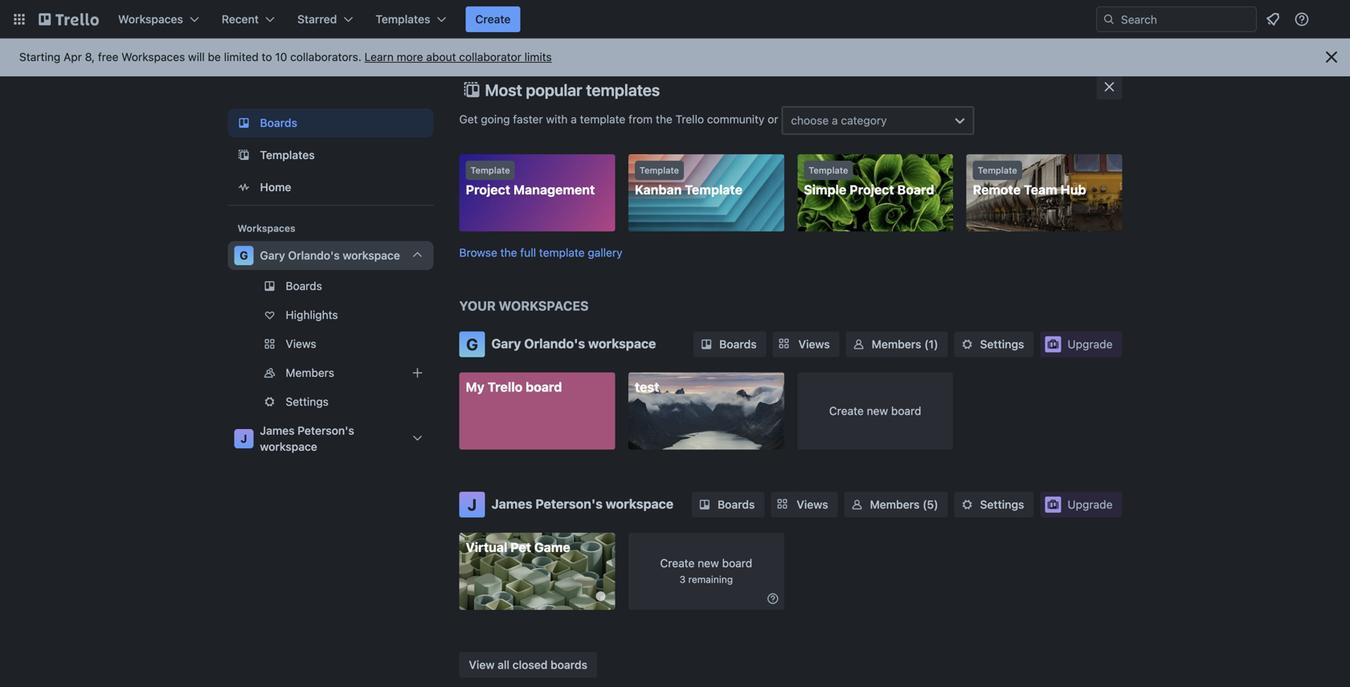 Task type: describe. For each thing, give the bounding box(es) containing it.
team
[[1024, 182, 1058, 197]]

1 vertical spatial template
[[539, 246, 585, 259]]

project inside the template simple project board
[[850, 182, 894, 197]]

templates link
[[228, 141, 434, 170]]

community
[[707, 113, 765, 126]]

views link for g
[[773, 332, 840, 357]]

home link
[[228, 173, 434, 202]]

my
[[466, 379, 485, 395]]

1 horizontal spatial j
[[468, 495, 477, 514]]

board for create new board
[[891, 404, 922, 418]]

0 horizontal spatial a
[[571, 113, 577, 126]]

all
[[498, 658, 510, 672]]

1 vertical spatial settings link
[[228, 389, 434, 415]]

1 horizontal spatial peterson's
[[536, 496, 603, 512]]

upgrade button for g
[[1040, 332, 1122, 357]]

browse the full template gallery link
[[459, 246, 623, 259]]

free
[[98, 50, 118, 63]]

workspaces button
[[109, 6, 209, 32]]

upgrade button for j
[[1040, 492, 1122, 518]]

template right the kanban
[[685, 182, 743, 197]]

workspaces
[[499, 298, 589, 313]]

starting apr 8, free workspaces will be limited to 10 collaborators. learn more about collaborator limits
[[19, 50, 552, 63]]

limited
[[224, 50, 259, 63]]

hub
[[1061, 182, 1086, 197]]

virtual pet game link
[[459, 533, 615, 610]]

more
[[397, 50, 423, 63]]

starting
[[19, 50, 60, 63]]

views for g
[[799, 338, 830, 351]]

gary orlando (garyorlando) image
[[1321, 10, 1341, 29]]

template project management
[[466, 165, 595, 197]]

new for create new board
[[867, 404, 888, 418]]

0 notifications image
[[1264, 10, 1283, 29]]

collaborator
[[459, 50, 522, 63]]

members for j
[[870, 498, 920, 511]]

3
[[680, 574, 686, 585]]

boards for members link
[[286, 279, 322, 293]]

10
[[275, 50, 287, 63]]

templates
[[586, 80, 660, 99]]

1 horizontal spatial the
[[656, 113, 673, 126]]

kanban
[[635, 182, 682, 197]]

sm image inside the settings link
[[959, 336, 975, 352]]

board for my trello board
[[526, 379, 562, 395]]

my trello board
[[466, 379, 562, 395]]

primary element
[[0, 0, 1350, 39]]

closed
[[513, 658, 548, 672]]

(5)
[[923, 498, 938, 511]]

boards for the settings link for g
[[719, 338, 757, 351]]

template for simple
[[809, 165, 848, 176]]

home
[[260, 180, 291, 194]]

0 vertical spatial james peterson's workspace
[[260, 424, 354, 453]]

create button
[[466, 6, 520, 32]]

apr
[[64, 50, 82, 63]]

0 vertical spatial trello
[[676, 113, 704, 126]]

pet
[[511, 540, 531, 555]]

my trello board link
[[459, 373, 615, 450]]

sm image for settings
[[959, 497, 975, 513]]

going
[[481, 113, 510, 126]]

0 vertical spatial template
[[580, 113, 626, 126]]

board for create new board 3 remaining
[[722, 557, 752, 570]]

8,
[[85, 50, 95, 63]]

boards link for the settings link related to j
[[692, 492, 765, 518]]

faster
[[513, 113, 543, 126]]

search image
[[1103, 13, 1116, 26]]

most
[[485, 80, 522, 99]]

upgrade for g
[[1068, 338, 1113, 351]]

with
[[546, 113, 568, 126]]

members (5)
[[870, 498, 938, 511]]

view
[[469, 658, 495, 672]]

starred button
[[288, 6, 363, 32]]

open information menu image
[[1294, 11, 1310, 27]]

0 horizontal spatial j
[[241, 432, 247, 445]]

board
[[897, 182, 935, 197]]

1 vertical spatial orlando's
[[524, 336, 585, 351]]

Search field
[[1116, 7, 1256, 31]]

members (1)
[[872, 338, 938, 351]]

1 horizontal spatial james peterson's workspace
[[492, 496, 674, 512]]

your workspaces
[[459, 298, 589, 313]]

be
[[208, 50, 221, 63]]

collaborators.
[[290, 50, 362, 63]]

project inside template project management
[[466, 182, 510, 197]]

template for remote
[[978, 165, 1017, 176]]

create for create new board 3 remaining
[[660, 557, 695, 570]]

highlights
[[286, 308, 338, 322]]

game
[[534, 540, 570, 555]]

starred
[[297, 12, 337, 26]]

settings for g
[[980, 338, 1024, 351]]

about
[[426, 50, 456, 63]]

management
[[514, 182, 595, 197]]

choose a category
[[791, 114, 887, 127]]

popular
[[526, 80, 582, 99]]

or
[[768, 113, 778, 126]]

highlights link
[[228, 302, 434, 328]]

settings for j
[[980, 498, 1024, 511]]



Task type: vqa. For each thing, say whether or not it's contained in the screenshot.
browse
yes



Task type: locate. For each thing, give the bounding box(es) containing it.
template down the templates
[[580, 113, 626, 126]]

templates up the home
[[260, 148, 315, 162]]

settings down members link
[[286, 395, 329, 408]]

(1)
[[924, 338, 938, 351]]

0 horizontal spatial board
[[526, 379, 562, 395]]

a right the with
[[571, 113, 577, 126]]

james
[[260, 424, 295, 437], [492, 496, 532, 512]]

2 upgrade button from the top
[[1040, 492, 1122, 518]]

remaining
[[688, 574, 733, 585]]

0 horizontal spatial new
[[698, 557, 719, 570]]

template for kanban
[[640, 165, 679, 176]]

create for create
[[475, 12, 511, 26]]

create inside button
[[475, 12, 511, 26]]

workspace
[[343, 249, 400, 262], [588, 336, 656, 351], [260, 440, 317, 453], [606, 496, 674, 512]]

boards link up test link
[[694, 332, 766, 357]]

category
[[841, 114, 887, 127]]

2 vertical spatial members
[[870, 498, 920, 511]]

gary orlando's workspace down workspaces
[[492, 336, 656, 351]]

workspaces down workspaces popup button
[[121, 50, 185, 63]]

the
[[656, 113, 673, 126], [500, 246, 517, 259]]

virtual
[[466, 540, 508, 555]]

project left "board"
[[850, 182, 894, 197]]

1 horizontal spatial project
[[850, 182, 894, 197]]

0 horizontal spatial gary
[[260, 249, 285, 262]]

gary down 'your workspaces'
[[492, 336, 521, 351]]

members left (5)
[[870, 498, 920, 511]]

gary down the home
[[260, 249, 285, 262]]

trello right my
[[488, 379, 523, 395]]

template inside the template simple project board
[[809, 165, 848, 176]]

orlando's up the highlights
[[288, 249, 340, 262]]

settings link right (1)
[[955, 332, 1034, 357]]

2 vertical spatial settings link
[[955, 492, 1034, 518]]

browse
[[459, 246, 497, 259]]

recent button
[[212, 6, 285, 32]]

1 vertical spatial board
[[891, 404, 922, 418]]

the left full
[[500, 246, 517, 259]]

1 horizontal spatial trello
[[676, 113, 704, 126]]

0 vertical spatial members
[[872, 338, 922, 351]]

back to home image
[[39, 6, 99, 32]]

settings link
[[955, 332, 1034, 357], [228, 389, 434, 415], [955, 492, 1034, 518]]

1 vertical spatial j
[[468, 495, 477, 514]]

1 vertical spatial upgrade button
[[1040, 492, 1122, 518]]

james up virtual pet game
[[492, 496, 532, 512]]

template simple project board
[[804, 165, 935, 197]]

boards up create new board 3 remaining
[[718, 498, 755, 511]]

board image
[[234, 113, 254, 133]]

views for j
[[797, 498, 828, 511]]

james peterson's workspace down members link
[[260, 424, 354, 453]]

boards
[[551, 658, 588, 672]]

board inside create new board 3 remaining
[[722, 557, 752, 570]]

template inside template remote team hub
[[978, 165, 1017, 176]]

boards link
[[228, 109, 434, 137], [228, 273, 434, 299], [694, 332, 766, 357], [692, 492, 765, 518]]

trello
[[676, 113, 704, 126], [488, 379, 523, 395]]

sm image
[[697, 497, 713, 513], [959, 497, 975, 513]]

0 vertical spatial upgrade
[[1068, 338, 1113, 351]]

sm image up create new board 3 remaining
[[697, 497, 713, 513]]

0 vertical spatial james
[[260, 424, 295, 437]]

boards up test link
[[719, 338, 757, 351]]

boards link up the highlights link
[[228, 273, 434, 299]]

template up remote
[[978, 165, 1017, 176]]

test
[[635, 379, 659, 395]]

0 horizontal spatial james
[[260, 424, 295, 437]]

trello left community
[[676, 113, 704, 126]]

templates inside popup button
[[376, 12, 430, 26]]

0 vertical spatial j
[[241, 432, 247, 445]]

0 horizontal spatial peterson's
[[298, 424, 354, 437]]

template up simple
[[809, 165, 848, 176]]

members link
[[228, 360, 434, 386]]

members for g
[[872, 338, 922, 351]]

full
[[520, 246, 536, 259]]

create
[[475, 12, 511, 26], [829, 404, 864, 418], [660, 557, 695, 570]]

sm image
[[699, 336, 715, 352], [851, 336, 867, 352], [959, 336, 975, 352], [849, 497, 865, 513], [765, 591, 781, 607]]

board right my
[[526, 379, 562, 395]]

1 horizontal spatial gary orlando's workspace
[[492, 336, 656, 351]]

new for create new board 3 remaining
[[698, 557, 719, 570]]

new up remaining
[[698, 557, 719, 570]]

g
[[240, 249, 248, 262], [466, 335, 478, 354]]

2 project from the left
[[850, 182, 894, 197]]

1 vertical spatial gary orlando's workspace
[[492, 336, 656, 351]]

0 vertical spatial gary
[[260, 249, 285, 262]]

1 vertical spatial peterson's
[[536, 496, 603, 512]]

template up the kanban
[[640, 165, 679, 176]]

james down members link
[[260, 424, 295, 437]]

choose
[[791, 114, 829, 127]]

orlando's down workspaces
[[524, 336, 585, 351]]

add image
[[408, 363, 427, 383]]

0 horizontal spatial gary orlando's workspace
[[260, 249, 400, 262]]

members
[[872, 338, 922, 351], [286, 366, 334, 379], [870, 498, 920, 511]]

2 vertical spatial workspaces
[[238, 223, 296, 234]]

1 vertical spatial g
[[466, 335, 478, 354]]

0 vertical spatial new
[[867, 404, 888, 418]]

1 horizontal spatial create
[[660, 557, 695, 570]]

1 upgrade from the top
[[1068, 338, 1113, 351]]

gary orlando's workspace up the highlights link
[[260, 249, 400, 262]]

test link
[[628, 373, 784, 450]]

boards up the highlights
[[286, 279, 322, 293]]

1 vertical spatial settings
[[286, 395, 329, 408]]

workspaces down the home
[[238, 223, 296, 234]]

1 vertical spatial new
[[698, 557, 719, 570]]

1 horizontal spatial g
[[466, 335, 478, 354]]

to
[[262, 50, 272, 63]]

boards for the settings link related to j
[[718, 498, 755, 511]]

create inside create new board 3 remaining
[[660, 557, 695, 570]]

boards link for members link
[[228, 273, 434, 299]]

1 horizontal spatial gary
[[492, 336, 521, 351]]

1 vertical spatial members
[[286, 366, 334, 379]]

virtual pet game
[[466, 540, 570, 555]]

template for project
[[471, 165, 510, 176]]

0 horizontal spatial create
[[475, 12, 511, 26]]

0 vertical spatial templates
[[376, 12, 430, 26]]

1 vertical spatial james
[[492, 496, 532, 512]]

0 horizontal spatial trello
[[488, 379, 523, 395]]

1 horizontal spatial new
[[867, 404, 888, 418]]

1 vertical spatial the
[[500, 246, 517, 259]]

peterson's down members link
[[298, 424, 354, 437]]

1 vertical spatial james peterson's workspace
[[492, 496, 674, 512]]

boards link up create new board 3 remaining
[[692, 492, 765, 518]]

upgrade for j
[[1068, 498, 1113, 511]]

gallery
[[588, 246, 623, 259]]

template
[[580, 113, 626, 126], [539, 246, 585, 259]]

1 vertical spatial trello
[[488, 379, 523, 395]]

g down home image
[[240, 249, 248, 262]]

templates up 'more'
[[376, 12, 430, 26]]

view all closed boards
[[469, 658, 588, 672]]

template board image
[[234, 145, 254, 165]]

board down members (1)
[[891, 404, 922, 418]]

recent
[[222, 12, 259, 26]]

views link for j
[[771, 492, 838, 518]]

g down your
[[466, 335, 478, 354]]

browse the full template gallery
[[459, 246, 623, 259]]

0 horizontal spatial project
[[466, 182, 510, 197]]

your
[[459, 298, 496, 313]]

1 vertical spatial upgrade
[[1068, 498, 1113, 511]]

create new board
[[829, 404, 922, 418]]

views link
[[228, 331, 434, 357], [773, 332, 840, 357], [771, 492, 838, 518]]

0 vertical spatial board
[[526, 379, 562, 395]]

get going faster with a template from the trello community or
[[459, 113, 782, 126]]

0 horizontal spatial g
[[240, 249, 248, 262]]

peterson's up game
[[536, 496, 603, 512]]

workspaces
[[118, 12, 183, 26], [121, 50, 185, 63], [238, 223, 296, 234]]

project
[[466, 182, 510, 197], [850, 182, 894, 197]]

sm image right (5)
[[959, 497, 975, 513]]

1 horizontal spatial a
[[832, 114, 838, 127]]

limits
[[525, 50, 552, 63]]

1 horizontal spatial orlando's
[[524, 336, 585, 351]]

1 vertical spatial templates
[[260, 148, 315, 162]]

project up the browse
[[466, 182, 510, 197]]

workspaces up free
[[118, 12, 183, 26]]

sm image for boards
[[697, 497, 713, 513]]

0 horizontal spatial orlando's
[[288, 249, 340, 262]]

learn more about collaborator limits link
[[365, 50, 552, 63]]

new
[[867, 404, 888, 418], [698, 557, 719, 570]]

boards link up templates link
[[228, 109, 434, 137]]

0 horizontal spatial templates
[[260, 148, 315, 162]]

0 vertical spatial peterson's
[[298, 424, 354, 437]]

boards
[[260, 116, 297, 129], [286, 279, 322, 293], [719, 338, 757, 351], [718, 498, 755, 511]]

0 horizontal spatial sm image
[[697, 497, 713, 513]]

members down the highlights
[[286, 366, 334, 379]]

1 upgrade button from the top
[[1040, 332, 1122, 357]]

0 vertical spatial create
[[475, 12, 511, 26]]

1 horizontal spatial james
[[492, 496, 532, 512]]

2 upgrade from the top
[[1068, 498, 1113, 511]]

the right "from"
[[656, 113, 673, 126]]

0 vertical spatial orlando's
[[288, 249, 340, 262]]

0 vertical spatial the
[[656, 113, 673, 126]]

0 vertical spatial g
[[240, 249, 248, 262]]

2 vertical spatial board
[[722, 557, 752, 570]]

gary orlando's workspace
[[260, 249, 400, 262], [492, 336, 656, 351]]

new inside create new board 3 remaining
[[698, 557, 719, 570]]

template right full
[[539, 246, 585, 259]]

most popular templates
[[485, 80, 660, 99]]

simple
[[804, 182, 847, 197]]

0 horizontal spatial the
[[500, 246, 517, 259]]

james peterson's workspace
[[260, 424, 354, 453], [492, 496, 674, 512]]

from
[[629, 113, 653, 126]]

james inside james peterson's workspace
[[260, 424, 295, 437]]

templates button
[[366, 6, 456, 32]]

a right choose
[[832, 114, 838, 127]]

peterson's
[[298, 424, 354, 437], [536, 496, 603, 512]]

remote
[[973, 182, 1021, 197]]

0 horizontal spatial james peterson's workspace
[[260, 424, 354, 453]]

board up remaining
[[722, 557, 752, 570]]

settings right (5)
[[980, 498, 1024, 511]]

will
[[188, 50, 205, 63]]

2 sm image from the left
[[959, 497, 975, 513]]

settings link for j
[[955, 492, 1034, 518]]

0 vertical spatial workspaces
[[118, 12, 183, 26]]

template
[[471, 165, 510, 176], [640, 165, 679, 176], [809, 165, 848, 176], [978, 165, 1017, 176], [685, 182, 743, 197]]

1 vertical spatial create
[[829, 404, 864, 418]]

members left (1)
[[872, 338, 922, 351]]

new down members (1)
[[867, 404, 888, 418]]

settings link down members link
[[228, 389, 434, 415]]

upgrade
[[1068, 338, 1113, 351], [1068, 498, 1113, 511]]

1 sm image from the left
[[697, 497, 713, 513]]

boards right board image
[[260, 116, 297, 129]]

settings
[[980, 338, 1024, 351], [286, 395, 329, 408], [980, 498, 1024, 511]]

settings right (1)
[[980, 338, 1024, 351]]

orlando's
[[288, 249, 340, 262], [524, 336, 585, 351]]

boards link for the settings link for g
[[694, 332, 766, 357]]

there is new activity on this board. image
[[596, 592, 606, 601]]

create for create new board
[[829, 404, 864, 418]]

2 vertical spatial settings
[[980, 498, 1024, 511]]

1 horizontal spatial sm image
[[959, 497, 975, 513]]

james peterson's workspace up game
[[492, 496, 674, 512]]

sm image inside the settings link
[[959, 497, 975, 513]]

0 vertical spatial upgrade button
[[1040, 332, 1122, 357]]

template down going
[[471, 165, 510, 176]]

1 vertical spatial workspaces
[[121, 50, 185, 63]]

1 horizontal spatial board
[[722, 557, 752, 570]]

0 vertical spatial settings link
[[955, 332, 1034, 357]]

0 vertical spatial gary orlando's workspace
[[260, 249, 400, 262]]

home image
[[234, 178, 254, 197]]

settings link right (5)
[[955, 492, 1034, 518]]

1 vertical spatial gary
[[492, 336, 521, 351]]

learn
[[365, 50, 394, 63]]

j
[[241, 432, 247, 445], [468, 495, 477, 514]]

1 project from the left
[[466, 182, 510, 197]]

settings link for g
[[955, 332, 1034, 357]]

workspaces inside popup button
[[118, 12, 183, 26]]

2 vertical spatial create
[[660, 557, 695, 570]]

create new board 3 remaining
[[660, 557, 752, 585]]

template remote team hub
[[973, 165, 1086, 197]]

1 horizontal spatial templates
[[376, 12, 430, 26]]

template kanban template
[[635, 165, 743, 197]]

template inside template project management
[[471, 165, 510, 176]]

a
[[571, 113, 577, 126], [832, 114, 838, 127]]

2 horizontal spatial create
[[829, 404, 864, 418]]

board
[[526, 379, 562, 395], [891, 404, 922, 418], [722, 557, 752, 570]]

0 vertical spatial settings
[[980, 338, 1024, 351]]

get
[[459, 113, 478, 126]]

view all closed boards button
[[459, 652, 597, 678]]

2 horizontal spatial board
[[891, 404, 922, 418]]



